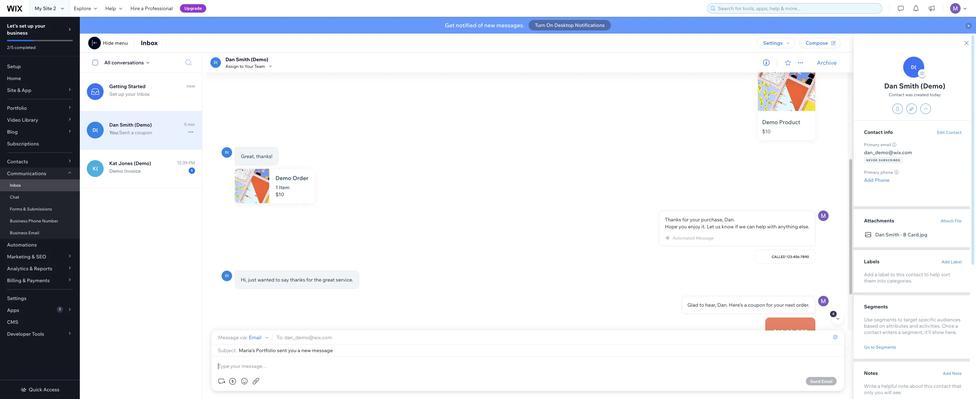 Task type: vqa. For each thing, say whether or not it's contained in the screenshot.
the a
yes



Task type: describe. For each thing, give the bounding box(es) containing it.
contact inside the write a helpful note about this contact that only you will see.
[[934, 383, 951, 390]]

demo for order
[[276, 175, 291, 182]]

demo product $10
[[762, 119, 801, 135]]

forms & submissions
[[10, 207, 52, 212]]

them
[[864, 278, 876, 284]]

here's
[[729, 302, 743, 309]]

contact inside dan smith (demo) contact was created today
[[889, 92, 905, 97]]

a right enters
[[898, 330, 901, 336]]

next
[[785, 302, 795, 309]]

turn on desktop notifications button
[[529, 20, 611, 30]]

add for add a label to this contact to help sort them into categories.
[[864, 272, 874, 278]]

add for add phone
[[864, 177, 874, 184]]

segments inside button
[[876, 345, 896, 350]]

helpful
[[882, 383, 897, 390]]

email for business email
[[28, 230, 39, 236]]

dan_demo@wix.com never subscribed
[[864, 150, 912, 162]]

business email
[[10, 230, 39, 236]]

& for site
[[17, 87, 21, 94]]

d( left you:
[[93, 127, 98, 133]]

primary for primary email
[[864, 142, 880, 147]]

d( great, thanks!
[[225, 150, 273, 160]]

a inside the write a helpful note about this contact that only you will see.
[[878, 383, 881, 390]]

k(
[[93, 166, 98, 172]]

team
[[254, 64, 265, 69]]

info
[[884, 129, 893, 136]]

hi,
[[241, 277, 247, 283]]

glad
[[688, 302, 698, 309]]

activities.
[[919, 323, 941, 330]]

desktop
[[555, 22, 574, 28]]

0 vertical spatial dan smith (demo)
[[226, 56, 268, 63]]

(demo) up invoice
[[134, 160, 151, 167]]

contact inside add a label to this contact to help sort them into categories.
[[906, 272, 923, 278]]

inbox link
[[0, 180, 80, 192]]

phone
[[881, 170, 893, 175]]

automations link
[[0, 239, 80, 251]]

to right glad
[[700, 302, 704, 309]]

to: dan_demo@wix.com
[[277, 335, 332, 341]]

1 vertical spatial dan smith (demo)
[[109, 122, 152, 128]]

sort
[[941, 272, 950, 278]]

forms
[[10, 207, 22, 212]]

new
[[484, 22, 495, 29]]

for for d( hi, just wanted to say thanks for the great service.
[[306, 277, 313, 283]]

notifications
[[575, 22, 605, 28]]

sent
[[119, 130, 130, 136]]

files image
[[252, 378, 260, 386]]

to inside d( hi, just wanted to say thanks for the great service.
[[276, 277, 280, 283]]

compose
[[806, 40, 828, 46]]

with
[[767, 224, 777, 230]]

of
[[478, 22, 483, 29]]

use
[[864, 317, 873, 323]]

demo for product
[[762, 119, 778, 126]]

to left sort
[[924, 272, 929, 278]]

0 vertical spatial inbox
[[141, 39, 158, 47]]

smith left -
[[886, 232, 900, 238]]

created
[[914, 92, 929, 97]]

to inside button
[[871, 345, 875, 350]]

contacts
[[7, 159, 28, 165]]

see.
[[893, 390, 902, 396]]

getting started image
[[87, 83, 104, 100]]

can
[[747, 224, 755, 230]]

1 horizontal spatial email
[[249, 335, 262, 341]]

primary for primary phone
[[864, 170, 880, 175]]

professional
[[145, 5, 173, 12]]

seo
[[36, 254, 46, 260]]

smith inside dan smith (demo) contact was created today
[[899, 82, 919, 90]]

contact inside edit contact button
[[946, 130, 962, 135]]

menu
[[115, 40, 128, 46]]

based
[[864, 323, 878, 330]]

2/5
[[7, 45, 14, 50]]

d( hi, just wanted to say thanks for the great service.
[[225, 274, 353, 283]]

$10 inside demo product $10
[[762, 129, 771, 135]]

d( left assign
[[214, 60, 218, 65]]

chat link
[[0, 192, 80, 203]]

send email
[[810, 379, 833, 384]]

on
[[546, 22, 553, 28]]

anything
[[778, 224, 798, 230]]

this inside the write a helpful note about this contact that only you will see.
[[924, 383, 933, 390]]

for for glad to hear, dan. here's a coupon for your next order.
[[767, 302, 773, 309]]

1 vertical spatial dan_demo@wix.com
[[284, 335, 332, 341]]

demo for invoice
[[109, 168, 123, 174]]

attributes
[[886, 323, 909, 330]]

phone for add
[[875, 177, 890, 184]]

b
[[903, 232, 907, 238]]

5 for 5 min
[[184, 122, 187, 127]]

via:
[[240, 335, 248, 341]]

help inside thanks for your purchase, dan. hope you enjoy it. let us know if we can help with anything else.
[[756, 224, 766, 230]]

today
[[930, 92, 941, 97]]

message inside log
[[696, 236, 714, 241]]

12:39
[[177, 160, 188, 166]]

to inside button
[[240, 64, 244, 69]]

1 vertical spatial dan.
[[718, 302, 728, 309]]

app
[[22, 87, 31, 94]]

add for add note
[[943, 371, 951, 376]]

0 horizontal spatial contact
[[864, 129, 883, 136]]

message via:
[[218, 335, 248, 341]]

go to segments button
[[864, 344, 896, 351]]

a right hire
[[141, 5, 144, 12]]

order
[[293, 175, 308, 182]]

communications
[[7, 171, 46, 177]]

1 vertical spatial message
[[218, 335, 239, 341]]

add label
[[942, 259, 962, 265]]

dan smith (demo) contact was created today
[[884, 82, 946, 97]]

portfolio
[[7, 105, 27, 111]]

your inside thanks for your purchase, dan. hope you enjoy it. let us know if we can help with anything else.
[[690, 217, 700, 223]]

turn
[[535, 22, 545, 28]]

never
[[867, 159, 878, 162]]

number
[[42, 219, 58, 224]]

attachments
[[864, 218, 894, 224]]

add for add label
[[942, 259, 950, 265]]

write a helpful note about this contact that only you will see.
[[864, 383, 962, 396]]

use segments to target specific audiences based on attributes and activities. once a contact enters a segment, it'll show here.
[[864, 317, 961, 336]]

up inside "let's set up your business"
[[27, 23, 34, 29]]

enjoy
[[688, 224, 701, 230]]

jones
[[118, 160, 133, 167]]

this inside add a label to this contact to help sort them into categories.
[[897, 272, 905, 278]]

compose button
[[800, 38, 841, 48]]

analytics
[[7, 266, 28, 272]]

& for analytics
[[30, 266, 33, 272]]

add phone
[[864, 177, 890, 184]]

business email link
[[0, 227, 80, 239]]

us
[[715, 224, 721, 230]]

business
[[7, 30, 28, 36]]

smith up sent at top left
[[120, 122, 133, 128]]

specific
[[919, 317, 937, 323]]

contacts button
[[0, 156, 80, 168]]

cms
[[7, 319, 18, 326]]

setup link
[[0, 61, 80, 72]]

note
[[898, 383, 909, 390]]

categories.
[[887, 278, 913, 284]]

reports
[[34, 266, 52, 272]]

portfolio button
[[0, 102, 80, 114]]

and
[[910, 323, 918, 330]]

0 vertical spatial coupon
[[135, 130, 152, 136]]

will
[[885, 390, 892, 396]]

cms link
[[0, 317, 80, 328]]



Task type: locate. For each thing, give the bounding box(es) containing it.
1 vertical spatial this
[[924, 383, 933, 390]]

this right label
[[897, 272, 905, 278]]

blog button
[[0, 126, 80, 138]]

a right write
[[878, 383, 881, 390]]

chat messages log
[[202, 71, 853, 389]]

for left the "next"
[[767, 302, 773, 309]]

add label button
[[942, 259, 962, 265]]

contact right label
[[906, 272, 923, 278]]

demo order 1 item $10
[[276, 175, 308, 198]]

2 horizontal spatial for
[[767, 302, 773, 309]]

demo inside demo order 1 item $10
[[276, 175, 291, 182]]

Search for tools, apps, help & more... field
[[716, 4, 880, 13]]

dan. right hear,
[[718, 302, 728, 309]]

hear,
[[705, 302, 717, 309]]

0 vertical spatial 1
[[276, 185, 278, 191]]

to:
[[277, 335, 283, 341]]

a inside log
[[744, 302, 747, 309]]

it'll
[[925, 330, 931, 336]]

dan_demo@wix.com right to:
[[284, 335, 332, 341]]

settings inside sidebar element
[[7, 296, 26, 302]]

business up automations
[[10, 230, 27, 236]]

phone down forms & submissions
[[28, 219, 41, 224]]

set up your inbox
[[109, 91, 150, 97]]

& right billing
[[23, 278, 26, 284]]

0 horizontal spatial email
[[28, 230, 39, 236]]

business down forms
[[10, 219, 27, 224]]

1 primary from the top
[[864, 142, 880, 147]]

settings inside button
[[763, 40, 783, 46]]

0 horizontal spatial coupon
[[135, 130, 152, 136]]

0 horizontal spatial demo
[[109, 168, 123, 174]]

1 horizontal spatial up
[[118, 91, 124, 97]]

library
[[22, 117, 38, 123]]

demo inside demo product $10
[[762, 119, 778, 126]]

coupon right here's
[[748, 302, 765, 309]]

0 horizontal spatial 1
[[59, 307, 61, 312]]

billing & payments button
[[0, 275, 80, 287]]

a right here's
[[744, 302, 747, 309]]

2 vertical spatial for
[[767, 302, 773, 309]]

0 vertical spatial 5
[[184, 122, 187, 127]]

1 vertical spatial demo
[[109, 168, 123, 174]]

your left the "next"
[[774, 302, 784, 309]]

add down labels on the right
[[864, 272, 874, 278]]

dan. up know
[[725, 217, 735, 223]]

contact up primary email
[[864, 129, 883, 136]]

1 vertical spatial $10
[[276, 192, 284, 198]]

your
[[245, 64, 254, 69]]

label
[[951, 259, 962, 265]]

1 vertical spatial segments
[[876, 345, 896, 350]]

5 for 5
[[191, 168, 193, 173]]

(demo) up today
[[921, 82, 946, 90]]

write
[[864, 383, 877, 390]]

site left 2
[[43, 5, 52, 12]]

0 vertical spatial contact
[[906, 272, 923, 278]]

message
[[696, 236, 714, 241], [218, 335, 239, 341]]

contact right "edit"
[[946, 130, 962, 135]]

dan inside dan smith (demo) contact was created today
[[884, 82, 898, 90]]

0 vertical spatial you
[[679, 224, 687, 230]]

marketing & seo
[[7, 254, 46, 260]]

glad to hear, dan. here's a coupon for your next order.
[[688, 302, 810, 309]]

1 horizontal spatial dan smith (demo)
[[226, 56, 268, 63]]

1 vertical spatial primary
[[864, 170, 880, 175]]

help left sort
[[930, 272, 940, 278]]

billing
[[7, 278, 21, 284]]

let's set up your business
[[7, 23, 45, 36]]

1 vertical spatial phone
[[28, 219, 41, 224]]

0 vertical spatial $10
[[762, 129, 771, 135]]

a inside add a label to this contact to help sort them into categories.
[[875, 272, 878, 278]]

min
[[188, 122, 195, 127]]

1 horizontal spatial coupon
[[748, 302, 765, 309]]

primary left email
[[864, 142, 880, 147]]

1 vertical spatial email
[[249, 335, 262, 341]]

to right go
[[871, 345, 875, 350]]

$10
[[762, 129, 771, 135], [276, 192, 284, 198]]

settings for settings link
[[7, 296, 26, 302]]

pm
[[189, 160, 195, 166]]

456-
[[793, 255, 801, 259]]

to left say
[[276, 277, 280, 283]]

business for business email
[[10, 230, 27, 236]]

a right sent at top left
[[131, 130, 134, 136]]

into
[[877, 278, 886, 284]]

email right 'via:'
[[249, 335, 262, 341]]

1 horizontal spatial you
[[875, 390, 883, 396]]

to left target
[[898, 317, 903, 323]]

0 horizontal spatial message
[[218, 335, 239, 341]]

1 vertical spatial coupon
[[748, 302, 765, 309]]

2 primary from the top
[[864, 170, 880, 175]]

thanks
[[665, 217, 681, 223]]

you left will
[[875, 390, 883, 396]]

1 vertical spatial up
[[118, 91, 124, 97]]

0 horizontal spatial this
[[897, 272, 905, 278]]

billing & payments
[[7, 278, 50, 284]]

1 vertical spatial for
[[306, 277, 313, 283]]

to left your
[[240, 64, 244, 69]]

0 vertical spatial site
[[43, 5, 52, 12]]

developer tools button
[[0, 328, 80, 340]]

d( inside d( hi, just wanted to say thanks for the great service.
[[225, 274, 229, 278]]

site inside popup button
[[7, 87, 16, 94]]

0 vertical spatial phone
[[875, 177, 890, 184]]

for inside d( hi, just wanted to say thanks for the great service.
[[306, 277, 313, 283]]

segments down enters
[[876, 345, 896, 350]]

d( inside button
[[911, 64, 917, 70]]

1 horizontal spatial phone
[[875, 177, 890, 184]]

upgrade button
[[180, 4, 206, 13]]

emojis image
[[240, 378, 249, 386]]

0 horizontal spatial help
[[756, 224, 766, 230]]

your down getting started
[[125, 91, 136, 97]]

inbox down started
[[137, 91, 150, 97]]

for inside thanks for your purchase, dan. hope you enjoy it. let us know if we can help with anything else.
[[683, 217, 689, 223]]

1 vertical spatial contact
[[864, 330, 882, 336]]

maria williams image
[[818, 211, 829, 221]]

blog
[[7, 129, 18, 135]]

0 horizontal spatial settings
[[7, 296, 26, 302]]

if
[[735, 224, 738, 230]]

1 vertical spatial business
[[10, 230, 27, 236]]

& left seo
[[32, 254, 35, 260]]

0 horizontal spatial dan_demo@wix.com
[[284, 335, 332, 341]]

1 horizontal spatial settings
[[763, 40, 783, 46]]

explore
[[74, 5, 91, 12]]

off
[[795, 328, 808, 337]]

-
[[901, 232, 902, 238]]

inbox right menu
[[141, 39, 158, 47]]

your inside "let's set up your business"
[[35, 23, 45, 29]]

edit
[[937, 130, 945, 135]]

2 vertical spatial email
[[822, 379, 833, 384]]

my site 2
[[35, 5, 56, 12]]

maria williams image
[[818, 296, 829, 307]]

message down it.
[[696, 236, 714, 241]]

contact
[[906, 272, 923, 278], [864, 330, 882, 336], [934, 383, 951, 390]]

1 horizontal spatial demo
[[276, 175, 291, 182]]

& for billing
[[23, 278, 26, 284]]

1 horizontal spatial 5
[[191, 168, 193, 173]]

assign
[[226, 64, 239, 69]]

1 horizontal spatial contact
[[906, 272, 923, 278]]

labels
[[864, 259, 880, 265]]

note
[[952, 371, 962, 376]]

you up automated
[[679, 224, 687, 230]]

get notified of new messages. alert
[[80, 17, 976, 34]]

file
[[955, 219, 962, 224]]

subscriptions link
[[0, 138, 80, 150]]

email inside sidebar element
[[28, 230, 39, 236]]

access
[[43, 387, 59, 393]]

0 horizontal spatial phone
[[28, 219, 41, 224]]

started
[[128, 83, 146, 90]]

demo left product
[[762, 119, 778, 126]]

help inside add a label to this contact to help sort them into categories.
[[930, 272, 940, 278]]

0 vertical spatial email
[[28, 230, 39, 236]]

2 horizontal spatial demo
[[762, 119, 778, 126]]

marketing
[[7, 254, 31, 260]]

0 horizontal spatial site
[[7, 87, 16, 94]]

2 vertical spatial demo
[[276, 175, 291, 182]]

phone down primary phone on the top of the page
[[875, 177, 890, 184]]

site down home
[[7, 87, 16, 94]]

demo down kat
[[109, 168, 123, 174]]

smith up was
[[899, 82, 919, 90]]

1 down settings link
[[59, 307, 61, 312]]

0 vertical spatial demo
[[762, 119, 778, 126]]

purchase,
[[701, 217, 724, 223]]

2 horizontal spatial email
[[822, 379, 833, 384]]

quick
[[29, 387, 42, 393]]

& right forms
[[23, 207, 26, 212]]

d( inside d( great, thanks!
[[225, 150, 229, 155]]

automations
[[7, 242, 37, 248]]

kat
[[109, 160, 117, 167]]

communications button
[[0, 168, 80, 180]]

1 horizontal spatial 1
[[276, 185, 278, 191]]

dan smith (demo) up you: sent a coupon
[[109, 122, 152, 128]]

1 left item
[[276, 185, 278, 191]]

0 vertical spatial up
[[27, 23, 34, 29]]

contact left that
[[934, 383, 951, 390]]

for up enjoy
[[683, 217, 689, 223]]

1 horizontal spatial contact
[[889, 92, 905, 97]]

4
[[832, 312, 835, 317]]

contact down use
[[864, 330, 882, 336]]

hide menu
[[103, 40, 128, 46]]

(demo) up you: sent a coupon
[[135, 122, 152, 128]]

0 horizontal spatial contact
[[864, 330, 882, 336]]

primary up the add phone button
[[864, 170, 880, 175]]

service.
[[336, 277, 353, 283]]

add left 'label'
[[942, 259, 950, 265]]

d( up dan smith (demo) contact was created today
[[911, 64, 917, 70]]

1 inside sidebar element
[[59, 307, 61, 312]]

phone inside business phone number link
[[28, 219, 41, 224]]

forms & submissions link
[[0, 203, 80, 215]]

attach
[[941, 219, 954, 224]]

&
[[17, 87, 21, 94], [23, 207, 26, 212], [32, 254, 35, 260], [30, 266, 33, 272], [23, 278, 26, 284]]

coupon
[[135, 130, 152, 136], [748, 302, 765, 309]]

sidebar element
[[0, 17, 80, 400]]

completed
[[15, 45, 36, 50]]

called
[[772, 255, 786, 259]]

target
[[904, 317, 918, 323]]

help right the can
[[756, 224, 766, 230]]

called 123-456-7890
[[772, 255, 809, 259]]

this right about
[[924, 383, 933, 390]]

assign to your team button
[[226, 63, 274, 69]]

& left app
[[17, 87, 21, 94]]

1
[[276, 185, 278, 191], [59, 307, 61, 312]]

0 vertical spatial primary
[[864, 142, 880, 147]]

demo
[[762, 119, 778, 126], [109, 168, 123, 174], [276, 175, 291, 182]]

add left note
[[943, 371, 951, 376]]

1 horizontal spatial $10
[[762, 129, 771, 135]]

$10 inside demo order 1 item $10
[[276, 192, 284, 198]]

(demo) up team
[[251, 56, 268, 63]]

2 vertical spatial inbox
[[10, 183, 21, 188]]

developer
[[7, 331, 31, 338]]

you inside the write a helpful note about this contact that only you will see.
[[875, 390, 883, 396]]

email for send email
[[822, 379, 833, 384]]

your right set
[[35, 23, 45, 29]]

None checkbox
[[89, 58, 104, 67]]

5 left min
[[184, 122, 187, 127]]

great
[[323, 277, 335, 283]]

contact left was
[[889, 92, 905, 97]]

inbox up chat
[[10, 183, 21, 188]]

saved replies image
[[217, 378, 226, 386]]

1 horizontal spatial site
[[43, 5, 52, 12]]

subscriptions
[[7, 141, 39, 147]]

2 business from the top
[[10, 230, 27, 236]]

Type your message. Hit enter to submit. text field
[[217, 363, 839, 371]]

now
[[187, 83, 195, 89]]

(demo) inside dan smith (demo) contact was created today
[[921, 82, 946, 90]]

settings for the settings button
[[763, 40, 783, 46]]

business for business phone number
[[10, 219, 27, 224]]

phone for business
[[28, 219, 41, 224]]

inbox inside sidebar element
[[10, 183, 21, 188]]

2 vertical spatial contact
[[934, 383, 951, 390]]

0 vertical spatial business
[[10, 219, 27, 224]]

& for forms
[[23, 207, 26, 212]]

0 horizontal spatial for
[[306, 277, 313, 283]]

for left the
[[306, 277, 313, 283]]

dan_demo@wix.com up subscribed
[[864, 150, 912, 156]]

demo up item
[[276, 175, 291, 182]]

None field
[[239, 348, 839, 354]]

1 horizontal spatial for
[[683, 217, 689, 223]]

coupon inside the chat messages log
[[748, 302, 765, 309]]

0 vertical spatial dan.
[[725, 217, 735, 223]]

d( left hi,
[[225, 274, 229, 278]]

contact inside use segments to target specific audiences based on attributes and activities. once a contact enters a segment, it'll show here.
[[864, 330, 882, 336]]

1 inside demo order 1 item $10
[[276, 185, 278, 191]]

dan smith (demo) up assign to your team
[[226, 56, 268, 63]]

settings
[[763, 40, 783, 46], [7, 296, 26, 302]]

your up enjoy
[[690, 217, 700, 223]]

1 horizontal spatial this
[[924, 383, 933, 390]]

& left reports
[[30, 266, 33, 272]]

1 horizontal spatial message
[[696, 236, 714, 241]]

0 horizontal spatial 5
[[184, 122, 187, 127]]

add down primary phone on the top of the page
[[864, 177, 874, 184]]

1 vertical spatial inbox
[[137, 91, 150, 97]]

0 vertical spatial this
[[897, 272, 905, 278]]

smith up assign to your team
[[236, 56, 250, 63]]

0 horizontal spatial up
[[27, 23, 34, 29]]

email button
[[249, 335, 270, 341]]

let
[[707, 224, 714, 230]]

0 vertical spatial for
[[683, 217, 689, 223]]

1 vertical spatial you
[[875, 390, 883, 396]]

d( left great,
[[225, 150, 229, 155]]

email right send
[[822, 379, 833, 384]]

dan. inside thanks for your purchase, dan. hope you enjoy it. let us know if we can help with anything else.
[[725, 217, 735, 223]]

add inside add a label to this contact to help sort them into categories.
[[864, 272, 874, 278]]

2 horizontal spatial contact
[[946, 130, 962, 135]]

5 down "pm"
[[191, 168, 193, 173]]

you inside thanks for your purchase, dan. hope you enjoy it. let us know if we can help with anything else.
[[679, 224, 687, 230]]

help
[[105, 5, 116, 12]]

product
[[779, 119, 801, 126]]

segments up use
[[864, 304, 888, 310]]

submissions
[[27, 207, 52, 212]]

assign to your team
[[226, 64, 265, 69]]

0 vertical spatial message
[[696, 236, 714, 241]]

message up subject:
[[218, 335, 239, 341]]

only
[[864, 390, 874, 396]]

0 horizontal spatial dan smith (demo)
[[109, 122, 152, 128]]

a left label
[[875, 272, 878, 278]]

& for marketing
[[32, 254, 35, 260]]

1 vertical spatial 1
[[59, 307, 61, 312]]

chat
[[10, 195, 19, 200]]

1 vertical spatial settings
[[7, 296, 26, 302]]

0 vertical spatial dan_demo@wix.com
[[864, 150, 912, 156]]

email down business phone number
[[28, 230, 39, 236]]

0 horizontal spatial you
[[679, 224, 687, 230]]

a right once
[[956, 323, 958, 330]]

else.
[[799, 224, 810, 230]]

demo invoice
[[109, 168, 141, 174]]

1 horizontal spatial help
[[930, 272, 940, 278]]

0 horizontal spatial $10
[[276, 192, 284, 198]]

2 horizontal spatial contact
[[934, 383, 951, 390]]

to right label
[[891, 272, 895, 278]]

order.
[[796, 302, 810, 309]]

audiences
[[938, 317, 961, 323]]

inbox
[[141, 39, 158, 47], [137, 91, 150, 97], [10, 183, 21, 188]]

1 business from the top
[[10, 219, 27, 224]]

invoice
[[124, 168, 141, 174]]

coupon right sent at top left
[[135, 130, 152, 136]]

1 horizontal spatial dan_demo@wix.com
[[864, 150, 912, 156]]

to inside use segments to target specific audiences based on attributes and activities. once a contact enters a segment, it'll show here.
[[898, 317, 903, 323]]

1 vertical spatial 5
[[191, 168, 193, 173]]

email inside button
[[822, 379, 833, 384]]

1 vertical spatial help
[[930, 272, 940, 278]]

0 vertical spatial segments
[[864, 304, 888, 310]]

messages.
[[497, 22, 525, 29]]

1 vertical spatial site
[[7, 87, 16, 94]]

0 vertical spatial settings
[[763, 40, 783, 46]]

0 vertical spatial help
[[756, 224, 766, 230]]



